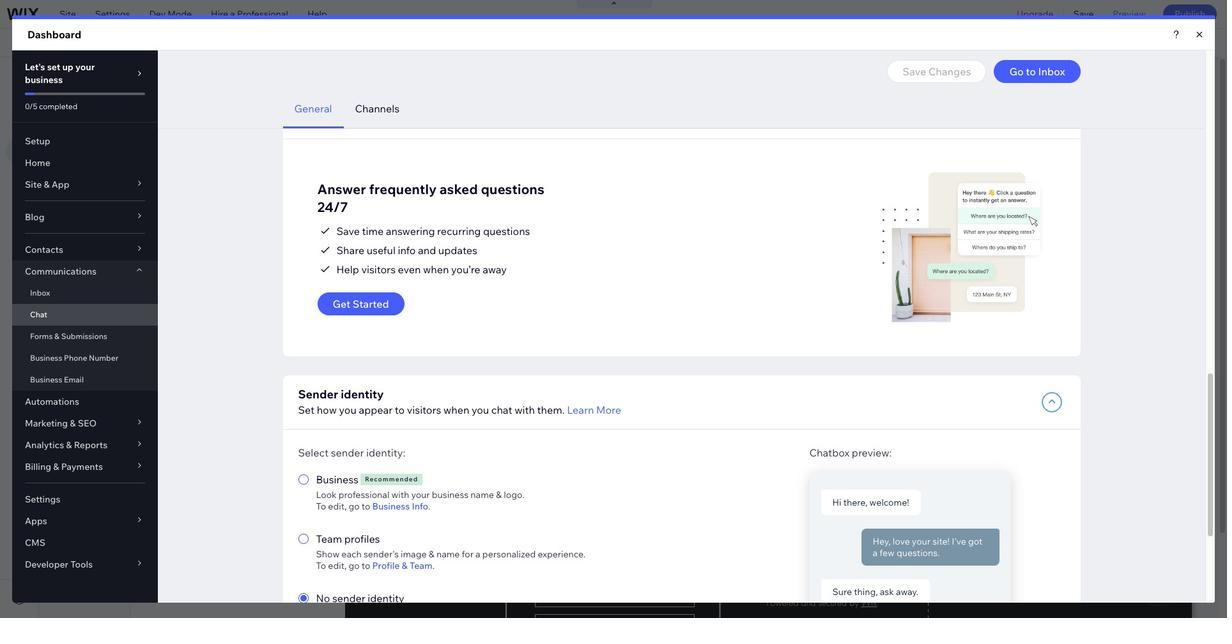 Task type: locate. For each thing, give the bounding box(es) containing it.
2 vertical spatial site
[[54, 104, 71, 115]]

blog
[[146, 103, 165, 114]]

site pages and menu
[[54, 70, 157, 82]]

domain
[[401, 37, 433, 49]]

connect
[[342, 37, 378, 49]]

dev
[[149, 8, 166, 20]]

site for site menu
[[54, 104, 71, 115]]

pages
[[76, 70, 106, 82], [167, 103, 193, 114]]

0 vertical spatial site
[[59, 8, 76, 20]]

menu
[[129, 70, 157, 82], [73, 104, 97, 115]]

tools
[[1126, 37, 1148, 49]]

100% button
[[1046, 29, 1098, 57]]

1 vertical spatial site
[[54, 70, 74, 82]]

save
[[1074, 8, 1094, 20]]

publish button
[[1164, 4, 1217, 24]]

site down blog
[[54, 70, 74, 82]]

0 horizontal spatial menu
[[73, 104, 97, 115]]

site
[[59, 8, 76, 20], [54, 70, 74, 82], [54, 104, 71, 115]]

1 vertical spatial pages
[[167, 103, 193, 114]]

site down site pages and menu
[[54, 104, 71, 115]]

tools button
[[1099, 29, 1159, 57]]

0 vertical spatial menu
[[129, 70, 157, 82]]

menu right and
[[129, 70, 157, 82]]

0 horizontal spatial pages
[[76, 70, 106, 82]]

pages left and
[[76, 70, 106, 82]]

a
[[230, 8, 235, 20]]

dev mode
[[149, 8, 192, 20]]

pages right blog
[[167, 103, 193, 114]]

pages for site
[[76, 70, 106, 82]]

site up blog
[[59, 8, 76, 20]]

menu down site pages and menu
[[73, 104, 97, 115]]

mode
[[168, 8, 192, 20]]

1 horizontal spatial menu
[[129, 70, 157, 82]]

site for site pages and menu
[[54, 70, 74, 82]]

1 horizontal spatial pages
[[167, 103, 193, 114]]

0 vertical spatial pages
[[76, 70, 106, 82]]

100%
[[1067, 37, 1089, 49]]



Task type: vqa. For each thing, say whether or not it's contained in the screenshot.
Pages associated with Blog
yes



Task type: describe. For each thing, give the bounding box(es) containing it.
hire a professional
[[211, 8, 288, 20]]

save button
[[1064, 0, 1104, 28]]

preview
[[1113, 8, 1146, 20]]

https://www.wix.com/mysite
[[220, 37, 337, 49]]

and
[[108, 70, 127, 82]]

help
[[307, 8, 327, 20]]

site for site
[[59, 8, 76, 20]]

search
[[1187, 37, 1216, 49]]

your
[[380, 37, 399, 49]]

settings
[[95, 8, 130, 20]]

blog pages
[[146, 103, 193, 114]]

search button
[[1160, 29, 1228, 57]]

pages for blog
[[167, 103, 193, 114]]

hire
[[211, 8, 228, 20]]

https://www.wix.com/mysite connect your domain
[[220, 37, 433, 49]]

professional
[[237, 8, 288, 20]]

publish
[[1175, 8, 1206, 20]]

blog
[[48, 37, 74, 49]]

preview button
[[1104, 0, 1156, 28]]

site menu
[[54, 104, 97, 115]]

1 vertical spatial menu
[[73, 104, 97, 115]]

upgrade
[[1017, 8, 1054, 20]]



